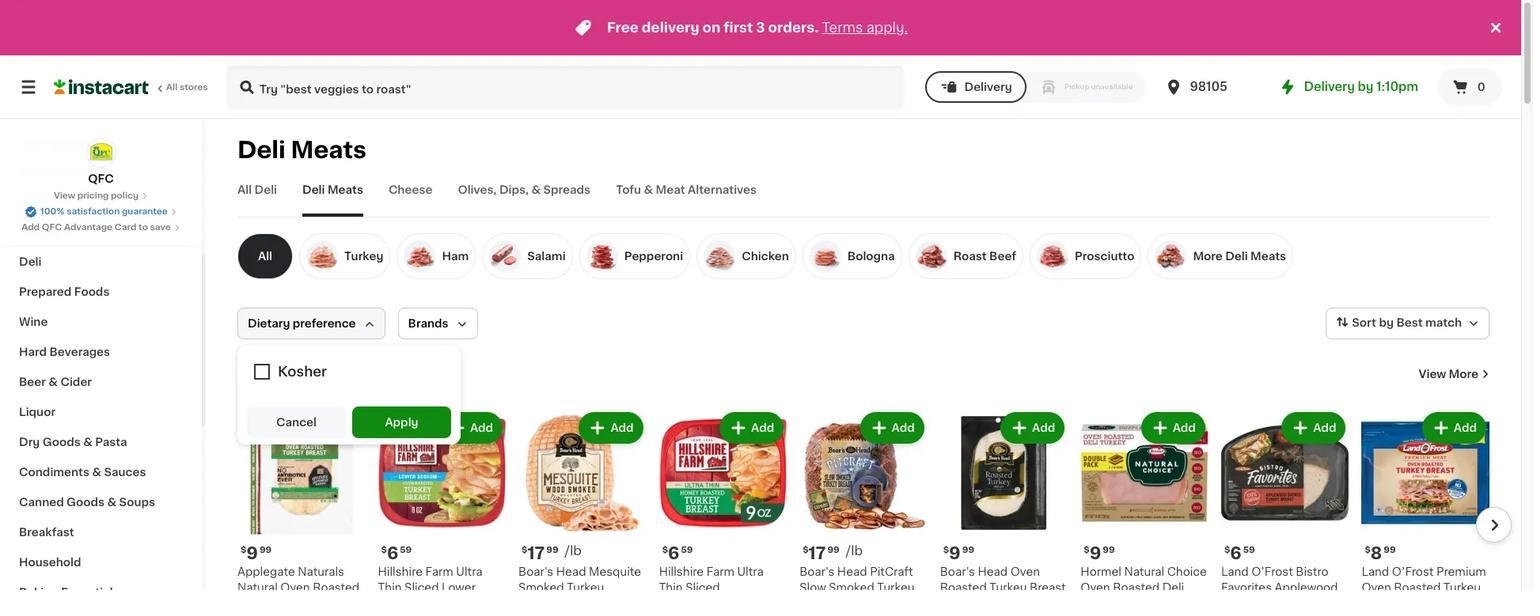 Task type: describe. For each thing, give the bounding box(es) containing it.
sort by
[[1353, 318, 1394, 329]]

natural inside applegate naturals natural oven roaste
[[238, 582, 278, 591]]

$ 6 59 for hillshire farm ultra thin slice
[[662, 545, 693, 562]]

turkey image
[[306, 241, 338, 272]]

liquor
[[19, 407, 55, 418]]

cider
[[61, 377, 92, 388]]

hillshire farm ultra thin slice
[[659, 567, 765, 591]]

& inside snacks & candy link
[[63, 166, 72, 177]]

delivery for delivery
[[965, 82, 1013, 93]]

delivery button
[[925, 71, 1027, 103]]

& inside olives, dips, & spreads link
[[532, 184, 541, 196]]

pitcraft
[[870, 567, 914, 578]]

prepared foods link
[[10, 277, 192, 307]]

0 horizontal spatial meat
[[19, 136, 48, 147]]

orders.
[[769, 21, 819, 34]]

tofu & meat alternatives
[[616, 184, 757, 196]]

head for oven
[[978, 567, 1008, 578]]

ultra for hillshire farm ultra thin slice
[[738, 567, 764, 578]]

o'frost for 8
[[1393, 567, 1434, 578]]

free delivery on first 3 orders. terms apply.
[[607, 21, 908, 34]]

bologna
[[848, 251, 895, 262]]

$ for boar's head oven roasted turkey breast
[[944, 546, 950, 555]]

$ 6 59 for land o'frost bistro favorites applewoo
[[1225, 545, 1255, 562]]

boar's head oven roasted turkey breast
[[941, 567, 1066, 591]]

thin for hillshire farm ultra thin slice
[[659, 582, 683, 591]]

boar's for boar's head mesquite smoked turkey
[[519, 567, 554, 578]]

4 product group from the left
[[659, 409, 787, 591]]

roast
[[954, 251, 987, 262]]

add button for hormel natural choice oven roasted del
[[1143, 414, 1204, 443]]

& inside dry goods & pasta link
[[83, 437, 93, 448]]

service type group
[[925, 71, 1146, 103]]

/lb for pitcraft
[[846, 544, 863, 557]]

prosciutto link
[[1030, 234, 1142, 280]]

$ for hillshire farm ultra thin slice
[[662, 546, 668, 555]]

on
[[703, 21, 721, 34]]

deli meats link
[[303, 182, 363, 217]]

deli right all deli
[[303, 184, 325, 196]]

deli inside 'link'
[[255, 184, 277, 196]]

1 vertical spatial deli meats
[[303, 184, 363, 196]]

chicken image
[[704, 241, 736, 272]]

canned goods & soups
[[19, 497, 155, 508]]

add button for boar's head oven roasted turkey breast
[[1003, 414, 1064, 443]]

limited time offer region
[[0, 0, 1487, 55]]

5 product group from the left
[[800, 409, 928, 591]]

$ for land o'frost bistro favorites applewoo
[[1225, 546, 1231, 555]]

roast beef
[[954, 251, 1017, 262]]

choice
[[1168, 567, 1207, 578]]

add button for land o'frost bistro favorites applewoo
[[1284, 414, 1345, 443]]

$ for applegate naturals natural oven roaste
[[241, 546, 247, 555]]

bakery link
[[10, 217, 192, 247]]

applegate naturals natural oven roaste
[[238, 567, 360, 591]]

oven inside boar's head oven roasted turkey breast
[[1011, 567, 1040, 578]]

add for land o'frost premium oven roasted turke
[[1454, 423, 1478, 434]]

dietary preference button
[[238, 308, 385, 340]]

dry goods & pasta
[[19, 437, 127, 448]]

beer & cider link
[[10, 367, 192, 398]]

0
[[1478, 82, 1486, 93]]

dry goods & pasta link
[[10, 428, 192, 458]]

olives,
[[458, 184, 497, 196]]

chicken
[[742, 251, 789, 262]]

goods for dry
[[43, 437, 81, 448]]

0 horizontal spatial qfc
[[42, 223, 62, 232]]

pasta
[[95, 437, 127, 448]]

foods
[[74, 287, 110, 298]]

tofu & meat alternatives link
[[616, 182, 757, 217]]

$ 17 99 for boar's head pitcraft slow smoked turke
[[803, 545, 840, 562]]

view for view more
[[1419, 369, 1447, 380]]

0 vertical spatial deli meats
[[238, 139, 367, 162]]

more deli meats
[[1194, 251, 1287, 262]]

pricing
[[77, 192, 109, 200]]

& inside canned goods & soups link
[[107, 497, 117, 508]]

breakfast
[[19, 527, 74, 538]]

more deli meats link
[[1148, 234, 1294, 280]]

land for 8
[[1362, 567, 1390, 578]]

breast
[[1030, 582, 1066, 591]]

naturals
[[298, 567, 344, 578]]

$ for land o'frost premium oven roasted turke
[[1365, 546, 1371, 555]]

$ 8 99
[[1365, 545, 1397, 562]]

seafood
[[63, 136, 111, 147]]

delivery by 1:10pm
[[1304, 81, 1419, 93]]

prosciutto image
[[1037, 241, 1069, 272]]

add button for boar's head mesquite smoked turkey
[[581, 414, 642, 443]]

olives, dips, & spreads
[[458, 184, 591, 196]]

all for all stores
[[166, 83, 178, 92]]

roast beef image
[[916, 241, 948, 272]]

instacart logo image
[[54, 78, 149, 97]]

turkey inside boar's head oven roasted turkey breast
[[990, 582, 1027, 591]]

17 for boar's head mesquite smoked turkey
[[528, 545, 545, 562]]

0 vertical spatial qfc
[[88, 173, 114, 184]]

by for sort
[[1380, 318, 1394, 329]]

meat & seafood
[[19, 136, 111, 147]]

2 product group from the left
[[378, 409, 506, 591]]

& inside meat & seafood link
[[51, 136, 60, 147]]

boar's head mesquite smoked turkey
[[519, 567, 641, 591]]

99 for hormel natural choice oven roasted del
[[1103, 546, 1115, 555]]

1 vertical spatial meats
[[328, 184, 363, 196]]

hillshire farm ultra thin sliced lowe
[[378, 567, 483, 591]]

& inside tofu & meat alternatives link
[[644, 184, 653, 196]]

hard
[[19, 347, 47, 358]]

3 product group from the left
[[519, 409, 647, 591]]

$17.99 per pound element for pitcraft
[[800, 544, 928, 564]]

household
[[19, 557, 81, 569]]

hormel natural choice oven roasted del
[[1081, 567, 1207, 591]]

8 product group from the left
[[1222, 409, 1350, 591]]

candy
[[75, 166, 113, 177]]

free
[[607, 21, 639, 34]]

hillshire for hillshire farm ultra thin slice
[[659, 567, 704, 578]]

condiments & sauces link
[[10, 458, 192, 488]]

product group containing 8
[[1362, 409, 1490, 591]]

1 horizontal spatial turkey link
[[299, 234, 391, 280]]

frozen link
[[10, 187, 192, 217]]

turkey right turkey image
[[344, 251, 384, 262]]

$ for hormel natural choice oven roasted del
[[1084, 546, 1090, 555]]

satisfaction
[[67, 207, 120, 216]]

/lb for mesquite
[[565, 544, 582, 557]]

3
[[756, 21, 765, 34]]

oven for hormel natural choice oven roasted del
[[1081, 582, 1111, 591]]

advantage
[[64, 223, 113, 232]]

liquor link
[[10, 398, 192, 428]]

ultra for hillshire farm ultra thin sliced lowe
[[456, 567, 483, 578]]

policy
[[111, 192, 139, 200]]

view more link
[[1419, 367, 1490, 382]]

3 99 from the left
[[828, 546, 840, 555]]

dietary preference
[[248, 318, 356, 329]]

add qfc advantage card to save
[[21, 223, 171, 232]]

natural inside hormel natural choice oven roasted del
[[1125, 567, 1165, 578]]

household link
[[10, 548, 192, 578]]

sort
[[1353, 318, 1377, 329]]

pepperoni image
[[586, 241, 618, 272]]

all of 9 group
[[238, 234, 299, 280]]

add for hillshire farm ultra thin slice
[[751, 423, 775, 434]]

more deli meats image
[[1156, 241, 1187, 272]]

salami
[[528, 251, 566, 262]]

17 for boar's head pitcraft slow smoked turke
[[809, 545, 826, 562]]

1:10pm
[[1377, 81, 1419, 93]]

apply
[[385, 417, 419, 428]]

stores
[[180, 83, 208, 92]]

all stores link
[[54, 65, 209, 109]]

cancel
[[276, 417, 317, 428]]

apply button
[[352, 407, 451, 439]]

delivery
[[642, 21, 700, 34]]

all deli
[[238, 184, 277, 196]]

turkey inside boar's head mesquite smoked turkey
[[567, 582, 604, 591]]

snacks & candy
[[19, 166, 113, 177]]

add for applegate naturals natural oven roaste
[[330, 423, 353, 434]]

delivery for delivery by 1:10pm
[[1304, 81, 1356, 93]]

view more
[[1419, 369, 1479, 380]]

beer
[[19, 377, 46, 388]]

hard beverages
[[19, 347, 110, 358]]

98105 button
[[1165, 65, 1260, 109]]

& inside condiments & sauces link
[[92, 467, 101, 478]]

9 for applegate
[[247, 545, 258, 562]]



Task type: locate. For each thing, give the bounding box(es) containing it.
roasted inside hormel natural choice oven roasted del
[[1113, 582, 1160, 591]]

100% satisfaction guarantee button
[[25, 203, 177, 219]]

0 horizontal spatial 6
[[387, 545, 399, 562]]

land inside land o'frost bistro favorites applewoo
[[1222, 567, 1249, 578]]

2 59 from the left
[[681, 546, 693, 555]]

snacks & candy link
[[10, 157, 192, 187]]

1 horizontal spatial land
[[1362, 567, 1390, 578]]

& left the candy
[[63, 166, 72, 177]]

bologna image
[[810, 241, 842, 272]]

99 up boar's head pitcraft slow smoked turke
[[828, 546, 840, 555]]

bologna link
[[803, 234, 902, 280]]

6 up favorites
[[1231, 545, 1242, 562]]

o'frost for 6
[[1252, 567, 1294, 578]]

$ 9 99
[[241, 545, 272, 562], [1084, 545, 1115, 562], [944, 545, 975, 562]]

natural left choice
[[1125, 567, 1165, 578]]

$ 9 99 for boar's
[[944, 545, 975, 562]]

1 vertical spatial all
[[238, 184, 252, 196]]

roast beef link
[[909, 234, 1024, 280]]

1 horizontal spatial 17
[[809, 545, 826, 562]]

prepared
[[19, 287, 72, 298]]

match
[[1426, 318, 1463, 329]]

add
[[21, 223, 40, 232], [330, 423, 353, 434], [470, 423, 493, 434], [611, 423, 634, 434], [751, 423, 775, 434], [892, 423, 915, 434], [1033, 423, 1056, 434], [1173, 423, 1196, 434], [1314, 423, 1337, 434], [1454, 423, 1478, 434]]

boar's inside boar's head oven roasted turkey breast
[[941, 567, 975, 578]]

1 horizontal spatial /lb
[[846, 544, 863, 557]]

99 for land o'frost premium oven roasted turke
[[1384, 546, 1397, 555]]

& left soups
[[107, 497, 117, 508]]

0 vertical spatial natural
[[1125, 567, 1165, 578]]

2 horizontal spatial roasted
[[1395, 582, 1441, 591]]

4 add button from the left
[[721, 414, 783, 443]]

delivery
[[1304, 81, 1356, 93], [965, 82, 1013, 93]]

boar's inside boar's head mesquite smoked turkey
[[519, 567, 554, 578]]

all stores
[[166, 83, 208, 92]]

$ 6 59 up hillshire farm ultra thin slice
[[662, 545, 693, 562]]

favorites
[[1222, 582, 1272, 591]]

qfc up view pricing policy link
[[88, 173, 114, 184]]

1 9 from the left
[[247, 545, 258, 562]]

2 99 from the left
[[547, 546, 559, 555]]

save
[[150, 223, 171, 232]]

2 hillshire from the left
[[659, 567, 704, 578]]

oven inside applegate naturals natural oven roaste
[[281, 582, 310, 591]]

1 horizontal spatial 9
[[950, 545, 961, 562]]

1 horizontal spatial farm
[[707, 567, 735, 578]]

deli right the more deli meats image
[[1226, 251, 1248, 262]]

1 $ 9 99 from the left
[[241, 545, 272, 562]]

more
[[1194, 251, 1223, 262], [1450, 369, 1479, 380]]

condiments
[[19, 467, 89, 478]]

meats
[[291, 139, 367, 162], [328, 184, 363, 196], [1251, 251, 1287, 262]]

2 horizontal spatial $ 9 99
[[1084, 545, 1115, 562]]

meat right tofu
[[656, 184, 685, 196]]

hard beverages link
[[10, 337, 192, 367]]

$ up boar's head mesquite smoked turkey
[[522, 546, 528, 555]]

2 head from the left
[[838, 567, 868, 578]]

3 $ 6 59 from the left
[[1225, 545, 1255, 562]]

tofu
[[616, 184, 641, 196]]

3 59 from the left
[[1244, 546, 1255, 555]]

2 horizontal spatial $ 6 59
[[1225, 545, 1255, 562]]

by right the sort
[[1380, 318, 1394, 329]]

pepperoni
[[625, 251, 684, 262]]

3 boar's from the left
[[941, 567, 975, 578]]

alternatives
[[688, 184, 757, 196]]

3 $ 9 99 from the left
[[944, 545, 975, 562]]

head for mesquite
[[556, 567, 586, 578]]

2 $17.99 per pound element from the left
[[800, 544, 928, 564]]

boar's for boar's head oven roasted turkey breast
[[941, 567, 975, 578]]

0 vertical spatial meat
[[19, 136, 48, 147]]

head inside boar's head oven roasted turkey breast
[[978, 567, 1008, 578]]

$ 17 99 for boar's head mesquite smoked turkey
[[522, 545, 559, 562]]

1 horizontal spatial more
[[1450, 369, 1479, 380]]

1 $ 17 99 from the left
[[522, 545, 559, 562]]

add for hormel natural choice oven roasted del
[[1173, 423, 1196, 434]]

1 horizontal spatial smoked
[[829, 582, 875, 591]]

0 horizontal spatial delivery
[[965, 82, 1013, 93]]

land inside land o'frost premium oven roasted turke
[[1362, 567, 1390, 578]]

beverages
[[50, 347, 110, 358]]

9 for hormel
[[1090, 545, 1102, 562]]

99 inside $ 8 99
[[1384, 546, 1397, 555]]

all left turkey image
[[258, 251, 272, 262]]

hillshire up sliced
[[378, 567, 423, 578]]

3 9 from the left
[[950, 545, 961, 562]]

qfc down 100%
[[42, 223, 62, 232]]

cancel button
[[247, 407, 346, 439]]

$ 6 59
[[381, 545, 412, 562], [662, 545, 693, 562], [1225, 545, 1255, 562]]

$ 9 99 for hormel
[[1084, 545, 1115, 562]]

deli up all deli
[[238, 139, 286, 162]]

59 up hillshire farm ultra thin slice
[[681, 546, 693, 555]]

7 $ from the left
[[944, 546, 950, 555]]

$ up hillshire farm ultra thin sliced lowe
[[381, 546, 387, 555]]

natural down 'applegate'
[[238, 582, 278, 591]]

mesquite
[[589, 567, 641, 578]]

oven for land o'frost premium oven roasted turke
[[1362, 582, 1392, 591]]

salami image
[[490, 241, 521, 272]]

0 vertical spatial turkey link
[[299, 234, 391, 280]]

meat
[[19, 136, 48, 147], [656, 184, 685, 196]]

6 up hillshire farm ultra thin sliced lowe
[[387, 545, 399, 562]]

0 horizontal spatial $ 17 99
[[522, 545, 559, 562]]

boar's right pitcraft
[[941, 567, 975, 578]]

6 99 from the left
[[1384, 546, 1397, 555]]

$ up land o'frost premium oven roasted turke
[[1365, 546, 1371, 555]]

oven inside land o'frost premium oven roasted turke
[[1362, 582, 1392, 591]]

2 roasted from the left
[[941, 582, 987, 591]]

condiments & sauces
[[19, 467, 146, 478]]

add for boar's head pitcraft slow smoked turke
[[892, 423, 915, 434]]

1 59 from the left
[[400, 546, 412, 555]]

delivery inside 'delivery' button
[[965, 82, 1013, 93]]

6 up hillshire farm ultra thin slice
[[668, 545, 680, 562]]

first
[[724, 21, 753, 34]]

/lb
[[565, 544, 582, 557], [846, 544, 863, 557]]

deli up the all link
[[255, 184, 277, 196]]

view
[[54, 192, 75, 200], [1419, 369, 1447, 380]]

sauces
[[104, 467, 146, 478]]

land o'frost premium oven roasted turke
[[1362, 567, 1487, 591]]

$ inside $ 8 99
[[1365, 546, 1371, 555]]

farm for hillshire farm ultra thin slice
[[707, 567, 735, 578]]

& inside beer & cider link
[[49, 377, 58, 388]]

$ 17 99 up boar's head mesquite smoked turkey
[[522, 545, 559, 562]]

hillshire
[[378, 567, 423, 578], [659, 567, 704, 578]]

all inside "group"
[[258, 251, 272, 262]]

0 horizontal spatial $17.99 per pound element
[[519, 544, 647, 564]]

&
[[51, 136, 60, 147], [63, 166, 72, 177], [532, 184, 541, 196], [644, 184, 653, 196], [49, 377, 58, 388], [83, 437, 93, 448], [92, 467, 101, 478], [107, 497, 117, 508]]

1 vertical spatial by
[[1380, 318, 1394, 329]]

1 hillshire from the left
[[378, 567, 423, 578]]

2 6 from the left
[[668, 545, 680, 562]]

add for land o'frost bistro favorites applewoo
[[1314, 423, 1337, 434]]

brands button
[[398, 308, 478, 340]]

$ for hillshire farm ultra thin sliced lowe
[[381, 546, 387, 555]]

by inside field
[[1380, 318, 1394, 329]]

2 horizontal spatial head
[[978, 567, 1008, 578]]

1 product group from the left
[[238, 409, 365, 591]]

/lb up boar's head pitcraft slow smoked turke
[[846, 544, 863, 557]]

boar's
[[519, 567, 554, 578], [800, 567, 835, 578], [941, 567, 975, 578]]

3 add button from the left
[[581, 414, 642, 443]]

goods up condiments
[[43, 437, 81, 448]]

1 horizontal spatial meat
[[656, 184, 685, 196]]

land for 6
[[1222, 567, 1249, 578]]

o'frost up favorites
[[1252, 567, 1294, 578]]

1 horizontal spatial 6
[[668, 545, 680, 562]]

$17.99 per pound element
[[519, 544, 647, 564], [800, 544, 928, 564]]

$17.99 per pound element up boar's head pitcraft slow smoked turke
[[800, 544, 928, 564]]

0 horizontal spatial hillshire
[[378, 567, 423, 578]]

17
[[528, 545, 545, 562], [809, 545, 826, 562]]

cheese
[[389, 184, 433, 196]]

goods for canned
[[67, 497, 105, 508]]

boar's left mesquite
[[519, 567, 554, 578]]

dietary
[[248, 318, 290, 329]]

boar's inside boar's head pitcraft slow smoked turke
[[800, 567, 835, 578]]

2 farm from the left
[[707, 567, 735, 578]]

view pricing policy
[[54, 192, 139, 200]]

0 horizontal spatial all
[[166, 83, 178, 92]]

59 for land o'frost bistro favorites applewoo
[[1244, 546, 1255, 555]]

2 boar's from the left
[[800, 567, 835, 578]]

1 boar's from the left
[[519, 567, 554, 578]]

2 o'frost from the left
[[1393, 567, 1434, 578]]

ultra inside hillshire farm ultra thin sliced lowe
[[456, 567, 483, 578]]

$ 9 99 up 'applegate'
[[241, 545, 272, 562]]

o'frost inside land o'frost bistro favorites applewoo
[[1252, 567, 1294, 578]]

add for boar's head oven roasted turkey breast
[[1033, 423, 1056, 434]]

smoked inside boar's head pitcraft slow smoked turke
[[829, 582, 875, 591]]

7 product group from the left
[[1081, 409, 1209, 591]]

1 horizontal spatial natural
[[1125, 567, 1165, 578]]

0 horizontal spatial 9
[[247, 545, 258, 562]]

best
[[1397, 318, 1423, 329]]

3 head from the left
[[978, 567, 1008, 578]]

0 horizontal spatial /lb
[[565, 544, 582, 557]]

farm for hillshire farm ultra thin sliced lowe
[[426, 567, 454, 578]]

6 add button from the left
[[1003, 414, 1064, 443]]

2 $ 6 59 from the left
[[662, 545, 693, 562]]

$ up slow
[[803, 546, 809, 555]]

0 horizontal spatial turkey link
[[238, 365, 299, 384]]

all
[[166, 83, 178, 92], [238, 184, 252, 196], [258, 251, 272, 262]]

99 right 8
[[1384, 546, 1397, 555]]

3 roasted from the left
[[1395, 582, 1441, 591]]

1 horizontal spatial $ 6 59
[[662, 545, 693, 562]]

oven up breast
[[1011, 567, 1040, 578]]

bistro
[[1297, 567, 1329, 578]]

item carousel region
[[215, 403, 1512, 591]]

all up the all link
[[238, 184, 252, 196]]

wine
[[19, 317, 48, 328]]

oven
[[1011, 567, 1040, 578], [281, 582, 310, 591], [1081, 582, 1111, 591], [1362, 582, 1392, 591]]

6 for hillshire farm ultra thin slice
[[668, 545, 680, 562]]

Search field
[[228, 67, 903, 108]]

0 vertical spatial view
[[54, 192, 75, 200]]

thin for hillshire farm ultra thin sliced lowe
[[378, 582, 402, 591]]

hillshire for hillshire farm ultra thin sliced lowe
[[378, 567, 423, 578]]

0 horizontal spatial by
[[1358, 81, 1374, 93]]

all link
[[238, 234, 293, 280]]

1 17 from the left
[[528, 545, 545, 562]]

0 horizontal spatial thin
[[378, 582, 402, 591]]

product group
[[238, 409, 365, 591], [378, 409, 506, 591], [519, 409, 647, 591], [659, 409, 787, 591], [800, 409, 928, 591], [941, 409, 1068, 591], [1081, 409, 1209, 591], [1222, 409, 1350, 591], [1362, 409, 1490, 591]]

1 $ 6 59 from the left
[[381, 545, 412, 562]]

99 up boar's head oven roasted turkey breast
[[963, 546, 975, 555]]

1 smoked from the left
[[519, 582, 564, 591]]

2 horizontal spatial 59
[[1244, 546, 1255, 555]]

0 vertical spatial all
[[166, 83, 178, 92]]

roasted inside land o'frost premium oven roasted turke
[[1395, 582, 1441, 591]]

8 $ from the left
[[1225, 546, 1231, 555]]

17 up slow
[[809, 545, 826, 562]]

oven inside hormel natural choice oven roasted del
[[1081, 582, 1111, 591]]

0 horizontal spatial natural
[[238, 582, 278, 591]]

2 add button from the left
[[440, 414, 501, 443]]

all inside 'link'
[[238, 184, 252, 196]]

apply.
[[867, 21, 908, 34]]

ham link
[[397, 234, 476, 280]]

add button for applegate naturals natural oven roaste
[[300, 414, 361, 443]]

1 horizontal spatial by
[[1380, 318, 1394, 329]]

& right beer
[[49, 377, 58, 388]]

farm inside hillshire farm ultra thin slice
[[707, 567, 735, 578]]

hillshire right mesquite
[[659, 567, 704, 578]]

1 thin from the left
[[378, 582, 402, 591]]

0 horizontal spatial ultra
[[456, 567, 483, 578]]

oven down 8
[[1362, 582, 1392, 591]]

59 up hillshire farm ultra thin sliced lowe
[[400, 546, 412, 555]]

terms apply. link
[[822, 21, 908, 34]]

terms
[[822, 21, 863, 34]]

thin inside hillshire farm ultra thin slice
[[659, 582, 683, 591]]

& right tofu
[[644, 184, 653, 196]]

/lb up boar's head mesquite smoked turkey
[[565, 544, 582, 557]]

0 vertical spatial more
[[1194, 251, 1223, 262]]

turkey left breast
[[990, 582, 1027, 591]]

to
[[139, 223, 148, 232]]

0 horizontal spatial land
[[1222, 567, 1249, 578]]

1 horizontal spatial head
[[838, 567, 868, 578]]

oven down 'hormel' at the bottom right
[[1081, 582, 1111, 591]]

1 horizontal spatial $17.99 per pound element
[[800, 544, 928, 564]]

1 horizontal spatial ultra
[[738, 567, 764, 578]]

1 vertical spatial meat
[[656, 184, 685, 196]]

oven for applegate naturals natural oven roaste
[[281, 582, 310, 591]]

5 99 from the left
[[963, 546, 975, 555]]

0 horizontal spatial smoked
[[519, 582, 564, 591]]

pepperoni link
[[579, 234, 691, 280]]

deli meats up turkey image
[[303, 184, 363, 196]]

slow
[[800, 582, 826, 591]]

thin inside hillshire farm ultra thin sliced lowe
[[378, 582, 402, 591]]

hillshire inside hillshire farm ultra thin sliced lowe
[[378, 567, 423, 578]]

9 add button from the left
[[1424, 414, 1485, 443]]

add for boar's head mesquite smoked turkey
[[611, 423, 634, 434]]

2 horizontal spatial all
[[258, 251, 272, 262]]

$ up hillshire farm ultra thin slice
[[662, 546, 668, 555]]

& left seafood
[[51, 136, 60, 147]]

1 horizontal spatial view
[[1419, 369, 1447, 380]]

8
[[1371, 545, 1383, 562]]

1 $17.99 per pound element from the left
[[519, 544, 647, 564]]

2 thin from the left
[[659, 582, 683, 591]]

0 horizontal spatial 17
[[528, 545, 545, 562]]

0 horizontal spatial boar's
[[519, 567, 554, 578]]

1 horizontal spatial 59
[[681, 546, 693, 555]]

& left the 'pasta'
[[83, 437, 93, 448]]

None search field
[[226, 65, 905, 109]]

2 smoked from the left
[[829, 582, 875, 591]]

$ up boar's head oven roasted turkey breast
[[944, 546, 950, 555]]

$ 17 99 up slow
[[803, 545, 840, 562]]

land o'frost bistro favorites applewoo
[[1222, 567, 1346, 591]]

by for delivery
[[1358, 81, 1374, 93]]

delivery by 1:10pm link
[[1279, 78, 1419, 97]]

1 head from the left
[[556, 567, 586, 578]]

land up favorites
[[1222, 567, 1249, 578]]

roasted for 9
[[1113, 582, 1160, 591]]

deli link
[[10, 247, 192, 277]]

boar's for boar's head pitcraft slow smoked turke
[[800, 567, 835, 578]]

all left stores
[[166, 83, 178, 92]]

turkey link down "dietary"
[[238, 365, 299, 384]]

1 horizontal spatial roasted
[[1113, 582, 1160, 591]]

deli down bakery
[[19, 257, 42, 268]]

1 vertical spatial more
[[1450, 369, 1479, 380]]

2 $ 17 99 from the left
[[803, 545, 840, 562]]

1 horizontal spatial qfc
[[88, 173, 114, 184]]

$ 9 99 up 'hormel' at the bottom right
[[1084, 545, 1115, 562]]

1 $ from the left
[[241, 546, 247, 555]]

1 vertical spatial natural
[[238, 582, 278, 591]]

1 farm from the left
[[426, 567, 454, 578]]

Best match Sort by field
[[1327, 308, 1490, 340]]

9 up boar's head oven roasted turkey breast
[[950, 545, 961, 562]]

2 land from the left
[[1362, 567, 1390, 578]]

$ 6 59 for hillshire farm ultra thin sliced lowe
[[381, 545, 412, 562]]

o'frost inside land o'frost premium oven roasted turke
[[1393, 567, 1434, 578]]

1 vertical spatial turkey link
[[238, 365, 299, 384]]

1 land from the left
[[1222, 567, 1249, 578]]

1 roasted from the left
[[1113, 582, 1160, 591]]

9 up 'applegate'
[[247, 545, 258, 562]]

prepared foods
[[19, 287, 110, 298]]

1 horizontal spatial o'frost
[[1393, 567, 1434, 578]]

1 ultra from the left
[[456, 567, 483, 578]]

cheese link
[[389, 182, 433, 217]]

1 99 from the left
[[260, 546, 272, 555]]

ultra
[[456, 567, 483, 578], [738, 567, 764, 578]]

4 $ from the left
[[1084, 546, 1090, 555]]

9 product group from the left
[[1362, 409, 1490, 591]]

6 for land o'frost bistro favorites applewoo
[[1231, 545, 1242, 562]]

add button for hillshire farm ultra thin sliced lowe
[[440, 414, 501, 443]]

1 vertical spatial qfc
[[42, 223, 62, 232]]

9 for boar's
[[950, 545, 961, 562]]

head inside boar's head pitcraft slow smoked turke
[[838, 567, 868, 578]]

1 6 from the left
[[387, 545, 399, 562]]

qfc logo image
[[86, 138, 116, 168]]

99 up 'hormel' at the bottom right
[[1103, 546, 1115, 555]]

& right dips, at the top
[[532, 184, 541, 196]]

59 up favorites
[[1244, 546, 1255, 555]]

2 horizontal spatial 6
[[1231, 545, 1242, 562]]

8 add button from the left
[[1284, 414, 1345, 443]]

98105
[[1190, 81, 1228, 93]]

meat & seafood link
[[10, 127, 192, 157]]

delivery inside delivery by 1:10pm link
[[1304, 81, 1356, 93]]

59
[[400, 546, 412, 555], [681, 546, 693, 555], [1244, 546, 1255, 555]]

59 for hillshire farm ultra thin slice
[[681, 546, 693, 555]]

0 vertical spatial goods
[[43, 437, 81, 448]]

100% satisfaction guarantee
[[40, 207, 168, 216]]

3 $ from the left
[[803, 546, 809, 555]]

99 up boar's head mesquite smoked turkey
[[547, 546, 559, 555]]

9 $ from the left
[[1365, 546, 1371, 555]]

1 o'frost from the left
[[1252, 567, 1294, 578]]

add button for hillshire farm ultra thin slice
[[721, 414, 783, 443]]

bakery
[[19, 226, 59, 238]]

goods down condiments & sauces
[[67, 497, 105, 508]]

ham image
[[404, 241, 436, 272]]

$ 6 59 up sliced
[[381, 545, 412, 562]]

ultra inside hillshire farm ultra thin slice
[[738, 567, 764, 578]]

7 add button from the left
[[1143, 414, 1204, 443]]

turkey down mesquite
[[567, 582, 604, 591]]

4 99 from the left
[[1103, 546, 1115, 555]]

farm
[[426, 567, 454, 578], [707, 567, 735, 578]]

99 up 'applegate'
[[260, 546, 272, 555]]

1 horizontal spatial boar's
[[800, 567, 835, 578]]

add button for boar's head pitcraft slow smoked turke
[[862, 414, 923, 443]]

boar's up slow
[[800, 567, 835, 578]]

1 add button from the left
[[300, 414, 361, 443]]

head inside boar's head mesquite smoked turkey
[[556, 567, 586, 578]]

0 horizontal spatial farm
[[426, 567, 454, 578]]

frozen
[[19, 196, 58, 207]]

$ up 'hormel' at the bottom right
[[1084, 546, 1090, 555]]

2 $ 9 99 from the left
[[1084, 545, 1115, 562]]

0 horizontal spatial $ 6 59
[[381, 545, 412, 562]]

2 vertical spatial all
[[258, 251, 272, 262]]

2 horizontal spatial boar's
[[941, 567, 975, 578]]

hillshire inside hillshire farm ultra thin slice
[[659, 567, 704, 578]]

1 horizontal spatial hillshire
[[659, 567, 704, 578]]

sliced
[[405, 582, 439, 591]]

deli meats up deli meats link at the top of the page
[[238, 139, 367, 162]]

1 vertical spatial goods
[[67, 497, 105, 508]]

view for view pricing policy
[[54, 192, 75, 200]]

$
[[241, 546, 247, 555], [522, 546, 528, 555], [803, 546, 809, 555], [1084, 546, 1090, 555], [381, 546, 387, 555], [662, 546, 668, 555], [944, 546, 950, 555], [1225, 546, 1231, 555], [1365, 546, 1371, 555]]

head for pitcraft
[[838, 567, 868, 578]]

oven down naturals at the left bottom of the page
[[281, 582, 310, 591]]

turkey link down deli meats link at the top of the page
[[299, 234, 391, 280]]

view down best match
[[1419, 369, 1447, 380]]

by left 1:10pm
[[1358, 81, 1374, 93]]

roasted inside boar's head oven roasted turkey breast
[[941, 582, 987, 591]]

2 $ from the left
[[522, 546, 528, 555]]

2 17 from the left
[[809, 545, 826, 562]]

$17.99 per pound element for mesquite
[[519, 544, 647, 564]]

1 vertical spatial view
[[1419, 369, 1447, 380]]

0 horizontal spatial roasted
[[941, 582, 987, 591]]

2 ultra from the left
[[738, 567, 764, 578]]

meat up the snacks
[[19, 136, 48, 147]]

5 add button from the left
[[862, 414, 923, 443]]

chicken link
[[697, 234, 796, 280]]

2 horizontal spatial 9
[[1090, 545, 1102, 562]]

$ up 'applegate'
[[241, 546, 247, 555]]

$ 6 59 up favorites
[[1225, 545, 1255, 562]]

roasted for 8
[[1395, 582, 1441, 591]]

o'frost down $ 8 99
[[1393, 567, 1434, 578]]

1 horizontal spatial $ 9 99
[[944, 545, 975, 562]]

1 horizontal spatial $ 17 99
[[803, 545, 840, 562]]

0 horizontal spatial o'frost
[[1252, 567, 1294, 578]]

canned
[[19, 497, 64, 508]]

0 vertical spatial meats
[[291, 139, 367, 162]]

$ 17 99
[[522, 545, 559, 562], [803, 545, 840, 562]]

view up 100%
[[54, 192, 75, 200]]

0 horizontal spatial 59
[[400, 546, 412, 555]]

6 $ from the left
[[662, 546, 668, 555]]

0 horizontal spatial $ 9 99
[[241, 545, 272, 562]]

1 horizontal spatial delivery
[[1304, 81, 1356, 93]]

2 vertical spatial meats
[[1251, 251, 1287, 262]]

ham
[[442, 251, 469, 262]]

99 for applegate naturals natural oven roaste
[[260, 546, 272, 555]]

6 product group from the left
[[941, 409, 1068, 591]]

9 up 'hormel' at the bottom right
[[1090, 545, 1102, 562]]

0 horizontal spatial view
[[54, 192, 75, 200]]

0 vertical spatial by
[[1358, 81, 1374, 93]]

& left sauces
[[92, 467, 101, 478]]

$ 9 99 for applegate
[[241, 545, 272, 562]]

17 up boar's head mesquite smoked turkey
[[528, 545, 545, 562]]

0 horizontal spatial more
[[1194, 251, 1223, 262]]

3 6 from the left
[[1231, 545, 1242, 562]]

1 horizontal spatial all
[[238, 184, 252, 196]]

turkey down "dietary"
[[238, 366, 299, 382]]

smoked inside boar's head mesquite smoked turkey
[[519, 582, 564, 591]]

2 9 from the left
[[1090, 545, 1102, 562]]

0 horizontal spatial head
[[556, 567, 586, 578]]

1 /lb from the left
[[565, 544, 582, 557]]

6
[[387, 545, 399, 562], [668, 545, 680, 562], [1231, 545, 1242, 562]]

deli meats
[[238, 139, 367, 162], [303, 184, 363, 196]]

add for hillshire farm ultra thin sliced lowe
[[470, 423, 493, 434]]

$17.99 per pound element up boar's head mesquite smoked turkey
[[519, 544, 647, 564]]

olives, dips, & spreads link
[[458, 182, 591, 217]]

land down 8
[[1362, 567, 1390, 578]]

more down 'match'
[[1450, 369, 1479, 380]]

$ up favorites
[[1225, 546, 1231, 555]]

soups
[[119, 497, 155, 508]]

2 /lb from the left
[[846, 544, 863, 557]]

5 $ from the left
[[381, 546, 387, 555]]

$ 9 99 up boar's head oven roasted turkey breast
[[944, 545, 975, 562]]

add button for land o'frost premium oven roasted turke
[[1424, 414, 1485, 443]]

boar's head pitcraft slow smoked turke
[[800, 567, 915, 591]]

more right the more deli meats image
[[1194, 251, 1223, 262]]

all for all deli
[[238, 184, 252, 196]]

99 for boar's head oven roasted turkey breast
[[963, 546, 975, 555]]

6 for hillshire farm ultra thin sliced lowe
[[387, 545, 399, 562]]

farm inside hillshire farm ultra thin sliced lowe
[[426, 567, 454, 578]]

1 horizontal spatial thin
[[659, 582, 683, 591]]

beef
[[990, 251, 1017, 262]]

59 for hillshire farm ultra thin sliced lowe
[[400, 546, 412, 555]]



Task type: vqa. For each thing, say whether or not it's contained in the screenshot.
Prepared Foods LINK
yes



